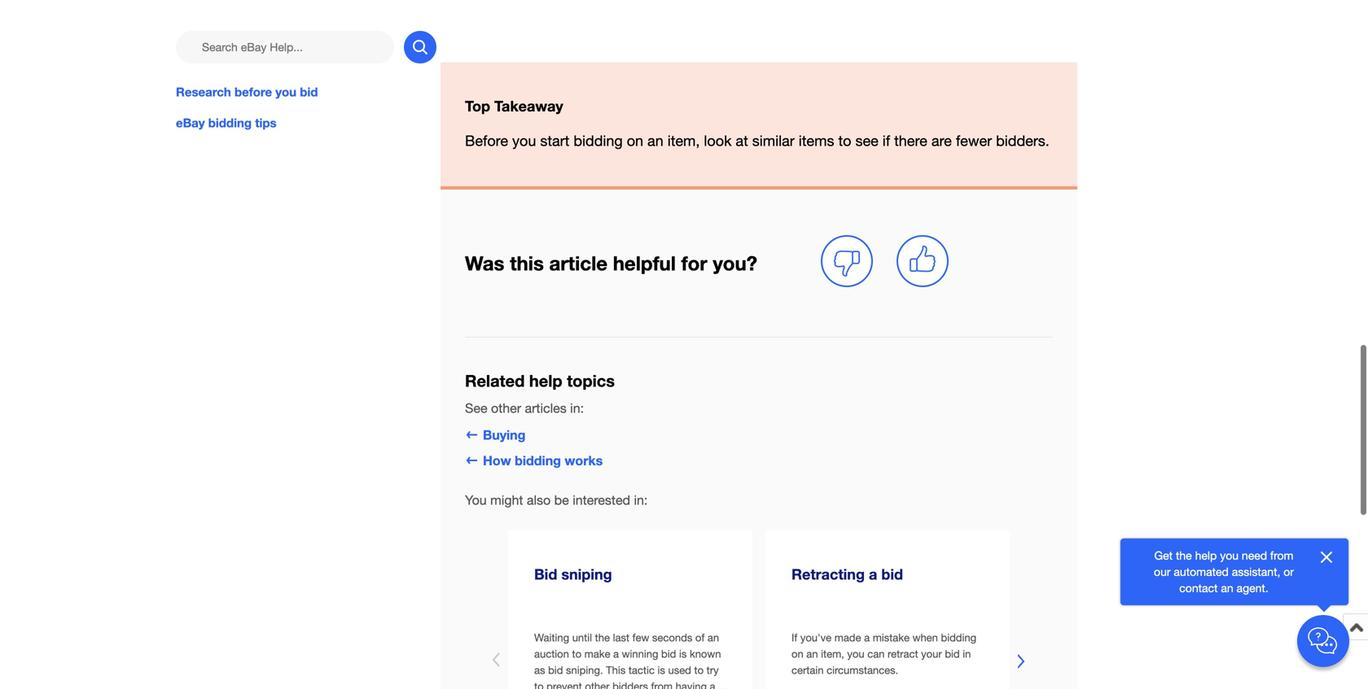 Task type: vqa. For each thing, say whether or not it's contained in the screenshot.
the bottommost Ichiban
no



Task type: describe. For each thing, give the bounding box(es) containing it.
you?
[[713, 252, 757, 275]]

of
[[695, 632, 705, 645]]

other inside the "waiting until the last few seconds of an auction to make a winning bid is known as bid sniping. this tactic is used to try to prevent other bidders from havin"
[[585, 681, 610, 690]]

made
[[835, 632, 861, 645]]

was
[[465, 252, 505, 275]]

research
[[176, 85, 231, 99]]

an left item, look
[[648, 132, 664, 149]]

an inside the "waiting until the last few seconds of an auction to make a winning bid is known as bid sniping. this tactic is used to try to prevent other bidders from havin"
[[708, 632, 719, 645]]

to down as
[[534, 681, 544, 690]]

from inside the "waiting until the last few seconds of an auction to make a winning bid is known as bid sniping. this tactic is used to try to prevent other bidders from havin"
[[651, 681, 673, 690]]

bidding down research before you bid
[[208, 116, 252, 130]]

certain
[[792, 665, 824, 677]]

when
[[913, 632, 938, 645]]

top takeaway
[[465, 98, 563, 115]]

bidding up also
[[515, 453, 561, 469]]

0 vertical spatial other
[[491, 401, 521, 416]]

items
[[799, 132, 834, 149]]

interested
[[573, 493, 630, 508]]

bidders
[[613, 681, 648, 690]]

used
[[668, 665, 691, 677]]

need
[[1242, 549, 1267, 563]]

research before you bid link
[[176, 83, 437, 101]]

you inside the get the help you need from our automated assistant, or contact an agent.
[[1220, 549, 1239, 563]]

bid up ebay bidding tips link
[[300, 85, 318, 99]]

was this article helpful for you?
[[465, 252, 757, 275]]

tactic
[[629, 665, 655, 677]]

fewer
[[956, 132, 992, 149]]

agent.
[[1237, 582, 1269, 595]]

in
[[963, 648, 971, 661]]

you left 'start'
[[512, 132, 536, 149]]

an inside if you've made a mistake when bidding on an item, you can retract your bid in certain circumstances.
[[807, 648, 818, 661]]

bid inside if you've made a mistake when bidding on an item, you can retract your bid in certain circumstances.
[[945, 648, 960, 661]]

you
[[465, 493, 487, 508]]

article
[[549, 252, 608, 275]]

get
[[1155, 549, 1173, 563]]

to left try
[[694, 665, 704, 677]]

waiting until the last few seconds of an auction to make a winning bid is known as bid sniping. this tactic is used to try to prevent other bidders from havin
[[534, 632, 721, 690]]

automated
[[1174, 566, 1229, 579]]

can
[[868, 648, 885, 661]]

or
[[1284, 566, 1294, 579]]

the inside the "waiting until the last few seconds of an auction to make a winning bid is known as bid sniping. this tactic is used to try to prevent other bidders from havin"
[[595, 632, 610, 645]]

item,
[[821, 648, 844, 661]]

0 horizontal spatial in:
[[570, 401, 584, 416]]

you might also be interested in:
[[465, 493, 648, 508]]

0 horizontal spatial is
[[658, 665, 665, 677]]

how bidding works link
[[465, 453, 603, 469]]

bid right as
[[548, 665, 563, 677]]

item, look
[[668, 132, 732, 149]]

also
[[527, 493, 551, 508]]

see other articles in:
[[465, 401, 584, 416]]

works
[[565, 453, 603, 469]]

sniping
[[561, 566, 612, 584]]

Search eBay Help... text field
[[176, 31, 394, 64]]

waiting
[[534, 632, 569, 645]]

our
[[1154, 566, 1171, 579]]

this
[[606, 665, 626, 677]]

bidding inside if you've made a mistake when bidding on an item, you can retract your bid in certain circumstances.
[[941, 632, 977, 645]]

sniping.
[[566, 665, 603, 677]]

bid down seconds
[[661, 648, 676, 661]]

last
[[613, 632, 630, 645]]

ebay bidding tips link
[[176, 114, 437, 132]]

help inside the get the help you need from our automated assistant, or contact an agent.
[[1195, 549, 1217, 563]]

assistant,
[[1232, 566, 1281, 579]]

before
[[465, 132, 508, 149]]

contact
[[1180, 582, 1218, 595]]

a inside if you've made a mistake when bidding on an item, you can retract your bid in certain circumstances.
[[864, 632, 870, 645]]

mistake
[[873, 632, 910, 645]]

try
[[707, 665, 719, 677]]

before you start bidding on an item, look at similar items to see if there are fewer bidders.
[[465, 132, 1050, 149]]

0 vertical spatial on
[[627, 132, 643, 149]]

ebay bidding tips
[[176, 116, 277, 130]]

bidding right 'start'
[[574, 132, 623, 149]]

to left "see"
[[838, 132, 851, 149]]

0 horizontal spatial help
[[529, 371, 562, 391]]

get the help you need from our automated assistant, or contact an agent.
[[1154, 549, 1294, 595]]

seconds
[[652, 632, 693, 645]]



Task type: locate. For each thing, give the bounding box(es) containing it.
in:
[[570, 401, 584, 416], [634, 493, 648, 508]]

make
[[584, 648, 610, 661]]

in: down topics
[[570, 401, 584, 416]]

few
[[633, 632, 649, 645]]

bid
[[534, 566, 557, 584]]

similar
[[752, 132, 795, 149]]

if
[[883, 132, 890, 149]]

start
[[540, 132, 570, 149]]

1 horizontal spatial help
[[1195, 549, 1217, 563]]

0 horizontal spatial on
[[627, 132, 643, 149]]

as
[[534, 665, 545, 677]]

an left agent. in the bottom right of the page
[[1221, 582, 1234, 595]]

1 vertical spatial a
[[864, 632, 870, 645]]

circumstances.
[[827, 665, 899, 677]]

on
[[627, 132, 643, 149], [792, 648, 804, 661]]

bid sniping
[[534, 566, 612, 584]]

ebay
[[176, 116, 205, 130]]

to down 'until'
[[572, 648, 582, 661]]

on down if
[[792, 648, 804, 661]]

0 vertical spatial from
[[1270, 549, 1294, 563]]

before
[[235, 85, 272, 99]]

bid
[[300, 85, 318, 99], [882, 566, 903, 584], [661, 648, 676, 661], [945, 648, 960, 661], [548, 665, 563, 677]]

0 horizontal spatial from
[[651, 681, 673, 690]]

a up this at the left bottom of page
[[613, 648, 619, 661]]

an down you've
[[807, 648, 818, 661]]

1 horizontal spatial from
[[1270, 549, 1294, 563]]

1 vertical spatial in:
[[634, 493, 648, 508]]

see
[[856, 132, 879, 149]]

is
[[679, 648, 687, 661], [658, 665, 665, 677]]

1 horizontal spatial other
[[585, 681, 610, 690]]

a
[[869, 566, 877, 584], [864, 632, 870, 645], [613, 648, 619, 661]]

research before you bid
[[176, 85, 318, 99]]

you
[[275, 85, 297, 99], [512, 132, 536, 149], [1220, 549, 1239, 563], [847, 648, 865, 661]]

retracting
[[792, 566, 865, 584]]

if you've made a mistake when bidding on an item, you can retract your bid in certain circumstances.
[[792, 632, 977, 677]]

2 vertical spatial a
[[613, 648, 619, 661]]

the up make
[[595, 632, 610, 645]]

to
[[838, 132, 851, 149], [572, 648, 582, 661], [694, 665, 704, 677], [534, 681, 544, 690]]

the right get
[[1176, 549, 1192, 563]]

an
[[648, 132, 664, 149], [1221, 582, 1234, 595], [708, 632, 719, 645], [807, 648, 818, 661]]

you've
[[800, 632, 832, 645]]

a right retracting
[[869, 566, 877, 584]]

might
[[490, 493, 523, 508]]

from up the or
[[1270, 549, 1294, 563]]

is up 'used' at bottom
[[679, 648, 687, 661]]

1 horizontal spatial on
[[792, 648, 804, 661]]

on inside if you've made a mistake when bidding on an item, you can retract your bid in certain circumstances.
[[792, 648, 804, 661]]

retract
[[888, 648, 918, 661]]

bidding up the in
[[941, 632, 977, 645]]

0 horizontal spatial other
[[491, 401, 521, 416]]

bidders.
[[996, 132, 1050, 149]]

how bidding works
[[483, 453, 603, 469]]

buying
[[483, 428, 526, 443]]

an right "of"
[[708, 632, 719, 645]]

1 vertical spatial help
[[1195, 549, 1217, 563]]

topics
[[567, 371, 615, 391]]

1 vertical spatial on
[[792, 648, 804, 661]]

the
[[1176, 549, 1192, 563], [595, 632, 610, 645]]

there
[[894, 132, 928, 149]]

0 horizontal spatial the
[[595, 632, 610, 645]]

at
[[736, 132, 748, 149]]

0 vertical spatial the
[[1176, 549, 1192, 563]]

prevent
[[547, 681, 582, 690]]

1 vertical spatial the
[[595, 632, 610, 645]]

on left item, look
[[627, 132, 643, 149]]

buying link
[[465, 428, 526, 443]]

you up circumstances.
[[847, 648, 865, 661]]

this
[[510, 252, 544, 275]]

get the help you need from our automated assistant, or contact an agent. tooltip
[[1147, 548, 1302, 597]]

1 horizontal spatial the
[[1176, 549, 1192, 563]]

0 vertical spatial help
[[529, 371, 562, 391]]

for
[[681, 252, 707, 275]]

be
[[554, 493, 569, 508]]

your
[[921, 648, 942, 661]]

you left need
[[1220, 549, 1239, 563]]

related
[[465, 371, 525, 391]]

helpful
[[613, 252, 676, 275]]

0 vertical spatial in:
[[570, 401, 584, 416]]

takeaway
[[494, 98, 563, 115]]

articles
[[525, 401, 567, 416]]

is left 'used' at bottom
[[658, 665, 665, 677]]

you inside if you've made a mistake when bidding on an item, you can retract your bid in certain circumstances.
[[847, 648, 865, 661]]

known
[[690, 648, 721, 661]]

1 vertical spatial from
[[651, 681, 673, 690]]

1 horizontal spatial is
[[679, 648, 687, 661]]

bid left the in
[[945, 648, 960, 661]]

0 vertical spatial a
[[869, 566, 877, 584]]

1 vertical spatial is
[[658, 665, 665, 677]]

until
[[572, 632, 592, 645]]

in: right interested
[[634, 493, 648, 508]]

if
[[792, 632, 798, 645]]

from down 'used' at bottom
[[651, 681, 673, 690]]

the inside the get the help you need from our automated assistant, or contact an agent.
[[1176, 549, 1192, 563]]

tips
[[255, 116, 277, 130]]

other down the 'sniping.'
[[585, 681, 610, 690]]

bid up mistake
[[882, 566, 903, 584]]

are
[[932, 132, 952, 149]]

other
[[491, 401, 521, 416], [585, 681, 610, 690]]

help up automated
[[1195, 549, 1217, 563]]

1 horizontal spatial in:
[[634, 493, 648, 508]]

retracting a bid
[[792, 566, 903, 584]]

1 vertical spatial other
[[585, 681, 610, 690]]

from inside the get the help you need from our automated assistant, or contact an agent.
[[1270, 549, 1294, 563]]

related help topics
[[465, 371, 615, 391]]

bidding
[[208, 116, 252, 130], [574, 132, 623, 149], [515, 453, 561, 469], [941, 632, 977, 645]]

see
[[465, 401, 487, 416]]

help
[[529, 371, 562, 391], [1195, 549, 1217, 563]]

you right before
[[275, 85, 297, 99]]

auction
[[534, 648, 569, 661]]

0 vertical spatial is
[[679, 648, 687, 661]]

a inside the "waiting until the last few seconds of an auction to make a winning bid is known as bid sniping. this tactic is used to try to prevent other bidders from havin"
[[613, 648, 619, 661]]

how
[[483, 453, 511, 469]]

help up articles
[[529, 371, 562, 391]]

an inside the get the help you need from our automated assistant, or contact an agent.
[[1221, 582, 1234, 595]]

other up buying
[[491, 401, 521, 416]]

a up 'can'
[[864, 632, 870, 645]]

winning
[[622, 648, 658, 661]]

top
[[465, 98, 490, 115]]



